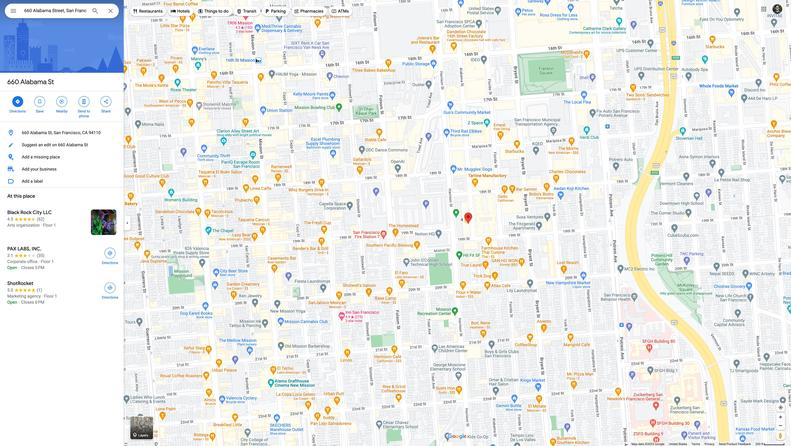 Task type: locate. For each thing, give the bounding box(es) containing it.
2 ⋅ from the top
[[18, 300, 20, 305]]

directions for pax labs, inc.
[[102, 261, 118, 265]]

missing
[[34, 155, 49, 160]]

1 directions button from the top
[[98, 246, 122, 265]]

parking
[[271, 8, 286, 14]]

2 vertical spatial ·
[[42, 294, 43, 299]]

5.0 stars 1 reviews image
[[7, 287, 42, 293]]

alabama left st,
[[30, 130, 47, 135]]

· inside marketing agency · floor 1 open ⋅ closes 6 pm
[[42, 294, 43, 299]]

st down ca
[[84, 142, 88, 147]]

1 vertical spatial directions button
[[98, 281, 122, 300]]

at
[[7, 193, 12, 199]]

660 alabama st, san francisco, ca 94110 button
[[0, 127, 124, 139]]

footer inside google maps element
[[632, 442, 756, 446]]

⋅ inside marketing agency · floor 1 open ⋅ closes 6 pm
[[18, 300, 20, 305]]

add your business
[[22, 167, 57, 172]]

add a label
[[22, 179, 43, 184]]

floor up 6 pm
[[44, 294, 54, 299]]

· up 6 pm
[[42, 294, 43, 299]]

0 vertical spatial open
[[7, 265, 17, 270]]

zoom out image
[[779, 423, 783, 428]]

2 directions button from the top
[[98, 281, 122, 300]]

open inside marketing agency · floor 1 open ⋅ closes 6 pm
[[7, 300, 17, 305]]

business
[[40, 167, 57, 172]]

send up phone
[[78, 109, 86, 113]]

floor for city
[[43, 223, 53, 228]]

a left label
[[30, 179, 33, 184]]

1 vertical spatial place
[[23, 193, 35, 199]]

2 vertical spatial 660
[[58, 142, 65, 147]]

send inside send to phone
[[78, 109, 86, 113]]

st,
[[48, 130, 53, 135]]

floor inside marketing agency · floor 1 open ⋅ closes 6 pm
[[44, 294, 54, 299]]

1 vertical spatial 660
[[22, 130, 29, 135]]

2 vertical spatial alabama
[[66, 142, 83, 147]]


[[331, 8, 337, 15]]

· for city
[[41, 223, 42, 228]]

 parking
[[264, 8, 286, 15]]

1 directions image from the top
[[107, 250, 113, 256]]

corporate
[[7, 259, 26, 264]]

alabama down francisco,
[[66, 142, 83, 147]]

0 vertical spatial directions button
[[98, 246, 122, 265]]

google account: teddy rothschild  
(teddy@adept.ai) image
[[773, 4, 783, 14]]

add down suggest at the left top of page
[[22, 155, 29, 160]]

directions image
[[107, 250, 113, 256], [107, 285, 113, 291]]

 pharmacies
[[294, 8, 324, 15]]

closes inside corporate office · floor 1 open ⋅ closes 5 pm
[[21, 265, 34, 270]]

2 open from the top
[[7, 300, 17, 305]]

directions for shotrocket
[[102, 295, 118, 300]]

1 closes from the top
[[21, 265, 34, 270]]

0 vertical spatial to
[[218, 8, 223, 14]]

do
[[224, 8, 229, 14]]

(62)
[[37, 217, 45, 222]]

0 vertical spatial ⋅
[[18, 265, 20, 270]]

add inside 'link'
[[22, 167, 29, 172]]

phone
[[79, 114, 89, 118]]

to left do
[[218, 8, 223, 14]]

1 horizontal spatial 660
[[22, 130, 29, 135]]

660 up  at the left of page
[[7, 78, 19, 86]]

1 horizontal spatial send
[[719, 442, 726, 446]]

1 ⋅ from the top
[[18, 265, 20, 270]]

⋅
[[18, 265, 20, 270], [18, 300, 20, 305]]

ca
[[82, 130, 88, 135]]

zoom in image
[[779, 415, 783, 419]]

add left your on the left of page
[[22, 167, 29, 172]]

0 horizontal spatial st
[[48, 78, 54, 86]]

alabama for st
[[20, 78, 47, 86]]

closes
[[21, 265, 34, 270], [21, 300, 34, 305]]

0 vertical spatial 660
[[7, 78, 19, 86]]

· inside corporate office · floor 1 open ⋅ closes 5 pm
[[39, 259, 40, 264]]

0 vertical spatial 1
[[54, 223, 56, 228]]

1 for city
[[54, 223, 56, 228]]

add inside button
[[22, 155, 29, 160]]

2 horizontal spatial 660
[[58, 142, 65, 147]]

place down suggest an edit on 660 alabama st
[[50, 155, 60, 160]]

alabama up 
[[20, 78, 47, 86]]

1 vertical spatial directions
[[102, 261, 118, 265]]

atms
[[338, 8, 349, 14]]

directions button
[[98, 246, 122, 265], [98, 281, 122, 300]]

privacy
[[705, 442, 715, 446]]

footer
[[632, 442, 756, 446]]

1 vertical spatial ·
[[39, 259, 40, 264]]

0 horizontal spatial send
[[78, 109, 86, 113]]

organization
[[16, 223, 40, 228]]

suggest an edit on 660 alabama st
[[22, 142, 88, 147]]

show your location image
[[778, 405, 784, 410]]

⋅ inside corporate office · floor 1 open ⋅ closes 5 pm
[[18, 265, 20, 270]]

closes down agency
[[21, 300, 34, 305]]


[[294, 8, 299, 15]]

200 ft button
[[756, 442, 785, 446]]

share
[[101, 109, 111, 113]]

actions for 660 alabama st region
[[0, 91, 124, 122]]

st up actions for 660 alabama st region
[[48, 78, 54, 86]]

black
[[7, 209, 19, 216]]

None field
[[24, 7, 87, 14]]

add inside button
[[22, 179, 29, 184]]

660 for 660 alabama st, san francisco, ca 94110
[[22, 130, 29, 135]]

directions inside actions for 660 alabama st region
[[10, 109, 26, 113]]

1 vertical spatial open
[[7, 300, 17, 305]]

marketing
[[7, 294, 26, 299]]

collapse side panel image
[[124, 220, 131, 226]]

0 vertical spatial a
[[30, 155, 33, 160]]


[[264, 8, 270, 15]]

to
[[218, 8, 223, 14], [87, 109, 90, 113]]

open
[[7, 265, 17, 270], [7, 300, 17, 305]]

0 vertical spatial send
[[78, 109, 86, 113]]

alabama inside "button"
[[30, 130, 47, 135]]


[[237, 8, 242, 15]]

pharmacies
[[301, 8, 324, 14]]


[[133, 8, 138, 15]]

1 vertical spatial 1
[[51, 259, 54, 264]]

· down (62)
[[41, 223, 42, 228]]

5.0
[[7, 288, 13, 293]]

add left label
[[22, 179, 29, 184]]

0 vertical spatial ·
[[41, 223, 42, 228]]

· up 5 pm
[[39, 259, 40, 264]]

floor inside corporate office · floor 1 open ⋅ closes 5 pm
[[41, 259, 50, 264]]

floor for inc.
[[41, 259, 50, 264]]

2 vertical spatial 1
[[55, 294, 57, 299]]

a left missing
[[30, 155, 33, 160]]

footer containing map data ©2023 google
[[632, 442, 756, 446]]

1 vertical spatial alabama
[[30, 130, 47, 135]]

1 vertical spatial st
[[84, 142, 88, 147]]

send product feedback button
[[719, 442, 751, 446]]

floor down (62)
[[43, 223, 53, 228]]

660 right on
[[58, 142, 65, 147]]

united
[[669, 442, 678, 446]]

add for add a label
[[22, 179, 29, 184]]

1 vertical spatial directions image
[[107, 285, 113, 291]]


[[81, 98, 87, 105]]

floor
[[43, 223, 53, 228], [41, 259, 50, 264], [44, 294, 54, 299]]

200 ft
[[756, 442, 764, 446]]

open down marketing
[[7, 300, 17, 305]]

rock
[[20, 209, 32, 216]]

alabama for st,
[[30, 130, 47, 135]]

google maps element
[[0, 0, 791, 446]]

1 inside corporate office · floor 1 open ⋅ closes 5 pm
[[51, 259, 54, 264]]

0 vertical spatial st
[[48, 78, 54, 86]]

⋅ down marketing
[[18, 300, 20, 305]]

0 horizontal spatial to
[[87, 109, 90, 113]]

1 vertical spatial a
[[30, 179, 33, 184]]

3 add from the top
[[22, 179, 29, 184]]

arts
[[7, 223, 15, 228]]

directions image for pax labs, inc.
[[107, 250, 113, 256]]

1 inside marketing agency · floor 1 open ⋅ closes 6 pm
[[55, 294, 57, 299]]

0 vertical spatial place
[[50, 155, 60, 160]]

1 vertical spatial to
[[87, 109, 90, 113]]

2 vertical spatial directions
[[102, 295, 118, 300]]

0 vertical spatial closes
[[21, 265, 34, 270]]

1 horizontal spatial place
[[50, 155, 60, 160]]

2 directions image from the top
[[107, 285, 113, 291]]

660
[[7, 78, 19, 86], [22, 130, 29, 135], [58, 142, 65, 147]]

to up phone
[[87, 109, 90, 113]]

2 closes from the top
[[21, 300, 34, 305]]

3.1
[[7, 253, 13, 258]]

0 vertical spatial directions
[[10, 109, 26, 113]]

place right this
[[23, 193, 35, 199]]

closes down office
[[21, 265, 34, 270]]

·
[[41, 223, 42, 228], [39, 259, 40, 264], [42, 294, 43, 299]]

0 vertical spatial directions image
[[107, 250, 113, 256]]

a for label
[[30, 179, 33, 184]]

1 vertical spatial send
[[719, 442, 726, 446]]

send to phone
[[78, 109, 90, 118]]

send product feedback
[[719, 442, 751, 446]]

660 up suggest at the left top of page
[[22, 130, 29, 135]]

send left product
[[719, 442, 726, 446]]

1 vertical spatial add
[[22, 167, 29, 172]]

⋅ down corporate
[[18, 265, 20, 270]]

1 horizontal spatial st
[[84, 142, 88, 147]]

0 horizontal spatial 660
[[7, 78, 19, 86]]

1 open from the top
[[7, 265, 17, 270]]

0 vertical spatial add
[[22, 155, 29, 160]]

0 vertical spatial alabama
[[20, 78, 47, 86]]

a inside button
[[30, 179, 33, 184]]


[[171, 8, 176, 15]]

1 a from the top
[[30, 155, 33, 160]]

open for pax labs, inc.
[[7, 265, 17, 270]]

send for send to phone
[[78, 109, 86, 113]]

2 vertical spatial add
[[22, 179, 29, 184]]

1 vertical spatial closes
[[21, 300, 34, 305]]

privacy button
[[705, 442, 715, 446]]

open for shotrocket
[[7, 300, 17, 305]]

directions
[[10, 109, 26, 113], [102, 261, 118, 265], [102, 295, 118, 300]]

send inside button
[[719, 442, 726, 446]]

united states
[[669, 442, 687, 446]]

google
[[655, 442, 665, 446]]

1 add from the top
[[22, 155, 29, 160]]

open inside corporate office · floor 1 open ⋅ closes 5 pm
[[7, 265, 17, 270]]

suggest
[[22, 142, 37, 147]]

add a missing place
[[22, 155, 60, 160]]

2 vertical spatial floor
[[44, 294, 54, 299]]

closes inside marketing agency · floor 1 open ⋅ closes 6 pm
[[21, 300, 34, 305]]

corporate office · floor 1 open ⋅ closes 5 pm
[[7, 259, 54, 270]]

2 a from the top
[[30, 179, 33, 184]]

1 horizontal spatial to
[[218, 8, 223, 14]]

add
[[22, 155, 29, 160], [22, 167, 29, 172], [22, 179, 29, 184]]

0 vertical spatial floor
[[43, 223, 53, 228]]

 restaurants
[[133, 8, 163, 15]]

1 vertical spatial floor
[[41, 259, 50, 264]]

floor down (35)
[[41, 259, 50, 264]]

directions button for pax labs, inc.
[[98, 246, 122, 265]]

a inside button
[[30, 155, 33, 160]]

2 add from the top
[[22, 167, 29, 172]]

this
[[14, 193, 22, 199]]

660 inside "660 alabama st, san francisco, ca 94110" "button"
[[22, 130, 29, 135]]

alabama inside button
[[66, 142, 83, 147]]

open down corporate
[[7, 265, 17, 270]]


[[10, 7, 17, 15]]

1 vertical spatial ⋅
[[18, 300, 20, 305]]



Task type: describe. For each thing, give the bounding box(es) containing it.
0 horizontal spatial place
[[23, 193, 35, 199]]

· for inc.
[[39, 259, 40, 264]]

label
[[34, 179, 43, 184]]

an
[[38, 142, 43, 147]]

suggest an edit on 660 alabama st button
[[0, 139, 124, 151]]


[[59, 98, 65, 105]]

united states button
[[669, 442, 687, 446]]

place inside button
[[50, 155, 60, 160]]

 hotels
[[171, 8, 190, 15]]

arts organization · floor 1
[[7, 223, 56, 228]]


[[15, 98, 20, 105]]

(35)
[[37, 253, 45, 258]]

restaurants
[[139, 8, 163, 14]]

francisco,
[[62, 130, 81, 135]]

660 Alabama Street, San Francisco, CA field
[[5, 4, 119, 18]]

⋅ for pax labs, inc.
[[18, 265, 20, 270]]

660 for 660 alabama st
[[7, 78, 19, 86]]


[[103, 98, 109, 105]]

 atms
[[331, 8, 349, 15]]

 things to do
[[198, 8, 229, 15]]

94110
[[89, 130, 101, 135]]

660 alabama st main content
[[0, 0, 124, 446]]

closes for shotrocket
[[21, 300, 34, 305]]

add a missing place button
[[0, 151, 124, 163]]

add for add your business
[[22, 167, 29, 172]]

marketing agency · floor 1 open ⋅ closes 6 pm
[[7, 294, 57, 305]]

660 inside suggest an edit on 660 alabama st button
[[58, 142, 65, 147]]

product
[[727, 442, 738, 446]]


[[37, 98, 43, 105]]

pax
[[7, 246, 16, 252]]

to inside send to phone
[[87, 109, 90, 113]]

nearby
[[56, 109, 68, 113]]

map data ©2023 google
[[632, 442, 665, 446]]

a for missing
[[30, 155, 33, 160]]

directions button for shotrocket
[[98, 281, 122, 300]]

inc.
[[32, 246, 41, 252]]

your
[[30, 167, 39, 172]]

add a label button
[[0, 175, 124, 187]]


[[198, 8, 203, 15]]

things
[[204, 8, 217, 14]]

save
[[36, 109, 44, 113]]

show street view coverage image
[[777, 431, 785, 440]]

add your business link
[[0, 163, 124, 175]]

san
[[54, 130, 61, 135]]

to inside  things to do
[[218, 8, 223, 14]]

4.5
[[7, 217, 13, 222]]

send for send product feedback
[[719, 442, 726, 446]]

directions image for shotrocket
[[107, 285, 113, 291]]

city
[[33, 209, 42, 216]]

660 alabama st
[[7, 78, 54, 86]]

layers
[[139, 433, 148, 437]]

terms
[[692, 442, 700, 446]]

transit
[[243, 8, 257, 14]]

4.5 stars 62 reviews image
[[7, 216, 45, 222]]

states
[[679, 442, 687, 446]]

agency
[[27, 294, 41, 299]]

 search field
[[5, 4, 119, 19]]

 transit
[[237, 8, 257, 15]]

3.1 stars 35 reviews image
[[7, 253, 45, 259]]

 button
[[5, 4, 22, 19]]

200
[[756, 442, 761, 446]]

add for add a missing place
[[22, 155, 29, 160]]

labs,
[[18, 246, 31, 252]]

none field inside 660 alabama street, san francisco, ca field
[[24, 7, 87, 14]]

6 pm
[[35, 300, 44, 305]]

(1)
[[37, 288, 42, 293]]

ft
[[762, 442, 764, 446]]

office
[[27, 259, 38, 264]]

at this place
[[7, 193, 35, 199]]

st inside button
[[84, 142, 88, 147]]

⋅ for shotrocket
[[18, 300, 20, 305]]

data
[[639, 442, 645, 446]]

660 alabama st, san francisco, ca 94110
[[22, 130, 101, 135]]

on
[[52, 142, 57, 147]]

1 for inc.
[[51, 259, 54, 264]]

pax labs, inc.
[[7, 246, 41, 252]]

5 pm
[[35, 265, 44, 270]]

©2023
[[645, 442, 655, 446]]

hotels
[[177, 8, 190, 14]]

terms button
[[692, 442, 700, 446]]

map
[[632, 442, 638, 446]]

closes for pax labs, inc.
[[21, 265, 34, 270]]

feedback
[[738, 442, 751, 446]]

black rock city llc
[[7, 209, 52, 216]]

shotrocket
[[7, 280, 33, 287]]

edit
[[44, 142, 51, 147]]



Task type: vqa. For each thing, say whether or not it's contained in the screenshot.


